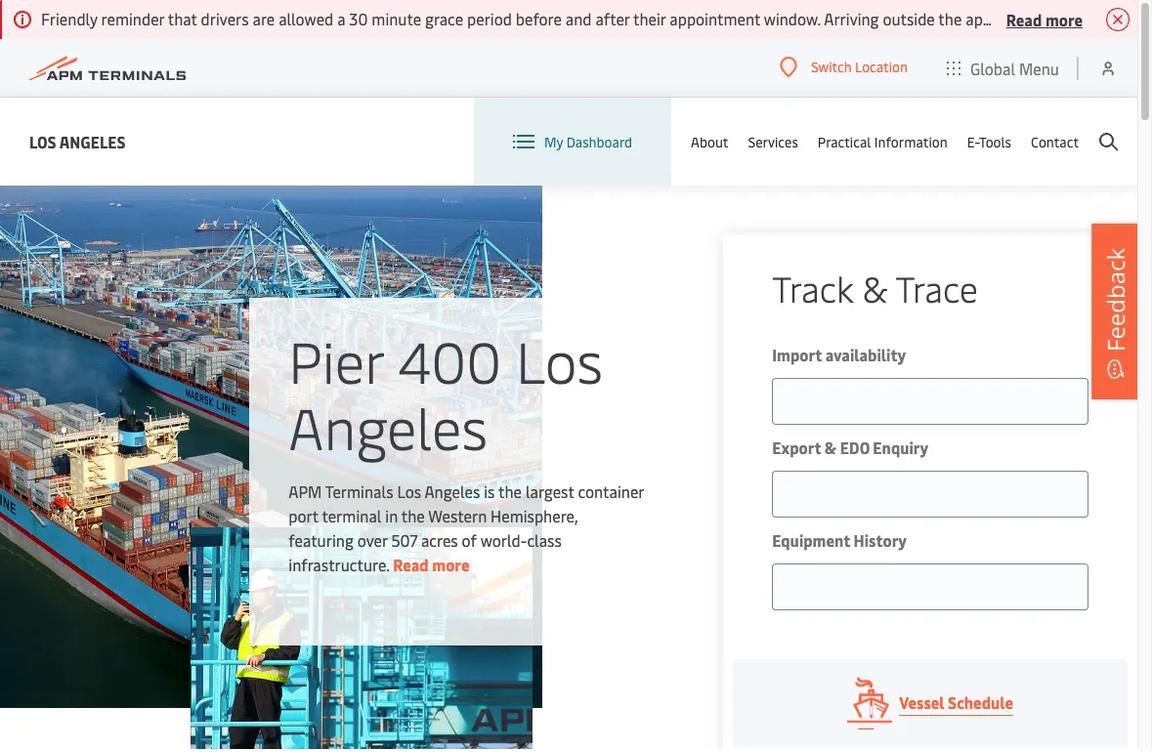 Task type: vqa. For each thing, say whether or not it's contained in the screenshot.
"LICENCE"
no



Task type: describe. For each thing, give the bounding box(es) containing it.
switch
[[811, 58, 852, 76]]

practical information button
[[818, 98, 948, 186]]

read more button
[[1006, 7, 1083, 31]]

class
[[527, 529, 562, 551]]

menu
[[1019, 57, 1059, 79]]

e-
[[967, 132, 979, 151]]

read more for read more button
[[1006, 8, 1083, 30]]

& for edo
[[825, 437, 837, 458]]

angeles for pier
[[289, 387, 488, 465]]

schedule
[[948, 692, 1014, 713]]

more for read more button
[[1046, 8, 1083, 30]]

read for read more 'link'
[[393, 554, 429, 575]]

my dashboard
[[544, 132, 632, 151]]

close alert image
[[1106, 8, 1130, 31]]

my
[[544, 132, 563, 151]]

vessel
[[899, 692, 945, 713]]

acres
[[421, 529, 458, 551]]

global menu
[[970, 57, 1059, 79]]

vessel schedule
[[899, 692, 1014, 713]]

about button
[[691, 98, 729, 186]]

vessel schedule link
[[733, 660, 1128, 748]]

0 vertical spatial los
[[29, 130, 56, 152]]

import
[[772, 344, 822, 365]]

history
[[854, 530, 907, 551]]

of
[[462, 529, 477, 551]]

trace
[[896, 264, 978, 312]]

practical information
[[818, 132, 948, 151]]

import availability
[[772, 344, 906, 365]]

contact button
[[1031, 98, 1079, 186]]

feedback
[[1099, 248, 1132, 351]]

e-tools
[[967, 132, 1011, 151]]

0 vertical spatial angeles
[[59, 130, 126, 152]]

hemisphere,
[[491, 505, 578, 526]]

about
[[691, 132, 729, 151]]

practical
[[818, 132, 871, 151]]

information
[[874, 132, 948, 151]]

terminals
[[325, 480, 393, 502]]

western
[[428, 505, 487, 526]]

apm terminals los angeles is the largest container port terminal in the western hemisphere, featuring over 507 acres of world-class infrastructure.
[[289, 480, 644, 575]]

0 vertical spatial the
[[498, 480, 522, 502]]

& for trace
[[862, 264, 888, 312]]

400
[[398, 321, 502, 398]]



Task type: locate. For each thing, give the bounding box(es) containing it.
0 horizontal spatial more
[[432, 554, 470, 575]]

in
[[385, 505, 398, 526]]

contact
[[1031, 132, 1079, 151]]

services
[[748, 132, 798, 151]]

the right is
[[498, 480, 522, 502]]

1 vertical spatial angeles
[[289, 387, 488, 465]]

port
[[289, 505, 318, 526]]

more left the close alert icon
[[1046, 8, 1083, 30]]

&
[[862, 264, 888, 312], [825, 437, 837, 458]]

507
[[391, 529, 417, 551]]

0 horizontal spatial read
[[393, 554, 429, 575]]

1 horizontal spatial read more
[[1006, 8, 1083, 30]]

0 vertical spatial read
[[1006, 8, 1042, 30]]

availability
[[825, 344, 906, 365]]

& left trace
[[862, 264, 888, 312]]

1 vertical spatial the
[[401, 505, 425, 526]]

angeles
[[59, 130, 126, 152], [289, 387, 488, 465], [425, 480, 480, 502]]

more
[[1046, 8, 1083, 30], [432, 554, 470, 575]]

global
[[970, 57, 1015, 79]]

los inside pier 400 los angeles
[[516, 321, 603, 398]]

over
[[357, 529, 387, 551]]

featuring
[[289, 529, 354, 551]]

edo
[[840, 437, 870, 458]]

read more for read more 'link'
[[393, 554, 470, 575]]

1 vertical spatial read more
[[393, 554, 470, 575]]

my dashboard button
[[513, 98, 632, 186]]

track & trace
[[772, 264, 978, 312]]

pier 400 los angeles
[[289, 321, 603, 465]]

1 horizontal spatial read
[[1006, 8, 1042, 30]]

angeles inside 'apm terminals los angeles is the largest container port terminal in the western hemisphere, featuring over 507 acres of world-class infrastructure.'
[[425, 480, 480, 502]]

read more link
[[393, 554, 470, 575]]

los inside 'apm terminals los angeles is the largest container port terminal in the western hemisphere, featuring over 507 acres of world-class infrastructure.'
[[397, 480, 421, 502]]

is
[[484, 480, 495, 502]]

global menu button
[[927, 39, 1079, 97]]

read more down acres
[[393, 554, 470, 575]]

0 vertical spatial read more
[[1006, 8, 1083, 30]]

0 horizontal spatial &
[[825, 437, 837, 458]]

1 vertical spatial read
[[393, 554, 429, 575]]

read for read more button
[[1006, 8, 1042, 30]]

pier
[[289, 321, 383, 398]]

export & edo enquiry
[[772, 437, 929, 458]]

location
[[855, 58, 908, 76]]

0 horizontal spatial los
[[29, 130, 56, 152]]

1 horizontal spatial los
[[397, 480, 421, 502]]

los angeles pier 400 image
[[0, 186, 543, 709]]

infrastructure.
[[289, 554, 389, 575]]

angeles for apm
[[425, 480, 480, 502]]

2 horizontal spatial los
[[516, 321, 603, 398]]

dashboard
[[566, 132, 632, 151]]

equipment history
[[772, 530, 907, 551]]

track
[[772, 264, 853, 312]]

feedback button
[[1092, 223, 1140, 399]]

2 vertical spatial angeles
[[425, 480, 480, 502]]

los for pier 400 los angeles
[[516, 321, 603, 398]]

read down 507
[[393, 554, 429, 575]]

terminal
[[322, 505, 382, 526]]

los for apm terminals los angeles is the largest container port terminal in the western hemisphere, featuring over 507 acres of world-class infrastructure.
[[397, 480, 421, 502]]

angeles inside pier 400 los angeles
[[289, 387, 488, 465]]

& left 'edo'
[[825, 437, 837, 458]]

read up global menu
[[1006, 8, 1042, 30]]

1 horizontal spatial the
[[498, 480, 522, 502]]

apm
[[289, 480, 322, 502]]

world-
[[480, 529, 527, 551]]

switch location button
[[780, 56, 908, 78]]

0 vertical spatial more
[[1046, 8, 1083, 30]]

services button
[[748, 98, 798, 186]]

the
[[498, 480, 522, 502], [401, 505, 425, 526]]

2 vertical spatial los
[[397, 480, 421, 502]]

los angeles link
[[29, 129, 126, 154]]

export
[[772, 437, 821, 458]]

equipment
[[772, 530, 850, 551]]

1 horizontal spatial more
[[1046, 8, 1083, 30]]

1 vertical spatial &
[[825, 437, 837, 458]]

container
[[578, 480, 644, 502]]

1 horizontal spatial &
[[862, 264, 888, 312]]

1 vertical spatial more
[[432, 554, 470, 575]]

largest
[[526, 480, 574, 502]]

la secondary image
[[191, 528, 533, 750]]

1 vertical spatial los
[[516, 321, 603, 398]]

read more
[[1006, 8, 1083, 30], [393, 554, 470, 575]]

enquiry
[[873, 437, 929, 458]]

0 horizontal spatial the
[[401, 505, 425, 526]]

more down acres
[[432, 554, 470, 575]]

0 vertical spatial &
[[862, 264, 888, 312]]

read more up menu
[[1006, 8, 1083, 30]]

e-tools button
[[967, 98, 1011, 186]]

more inside button
[[1046, 8, 1083, 30]]

tools
[[979, 132, 1011, 151]]

switch location
[[811, 58, 908, 76]]

0 horizontal spatial read more
[[393, 554, 470, 575]]

read
[[1006, 8, 1042, 30], [393, 554, 429, 575]]

read inside button
[[1006, 8, 1042, 30]]

los
[[29, 130, 56, 152], [516, 321, 603, 398], [397, 480, 421, 502]]

los angeles
[[29, 130, 126, 152]]

the right in
[[401, 505, 425, 526]]

more for read more 'link'
[[432, 554, 470, 575]]



